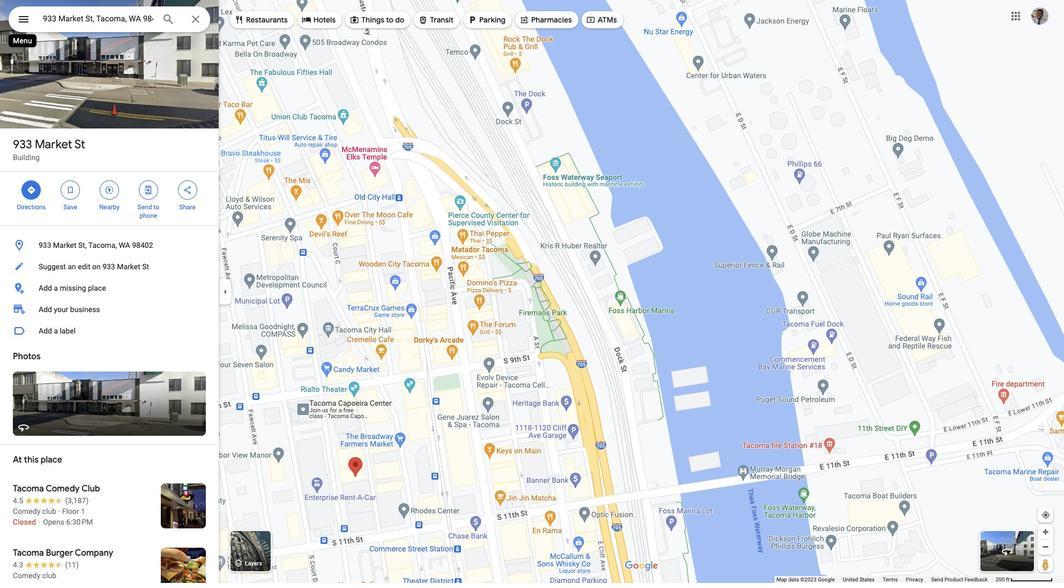 Task type: vqa. For each thing, say whether or not it's contained in the screenshot.


Task type: describe. For each thing, give the bounding box(es) containing it.
ft
[[1006, 577, 1010, 583]]

wa
[[119, 241, 130, 250]]

street view image
[[1001, 546, 1014, 559]]

suggest an edit on 933 market st
[[39, 263, 149, 271]]

comedy club
[[13, 572, 56, 581]]

933 Market St, Tacoma, WA 98402 field
[[9, 6, 210, 32]]

933 inside button
[[102, 263, 115, 271]]

send product feedback button
[[931, 577, 988, 584]]

market inside button
[[117, 263, 140, 271]]

to inside send to phone
[[154, 204, 159, 211]]

send for send to phone
[[138, 204, 152, 211]]

burger
[[46, 549, 73, 559]]

st inside button
[[142, 263, 149, 271]]

to inside  things to do
[[386, 15, 394, 25]]

product
[[945, 577, 963, 583]]

parking
[[479, 15, 506, 25]]

933 market st main content
[[0, 0, 219, 584]]

tacoma for tacoma comedy club
[[13, 484, 44, 495]]


[[586, 14, 596, 26]]

add your business link
[[0, 299, 219, 321]]

on
[[92, 263, 101, 271]]

add for add a label
[[39, 327, 52, 336]]

1
[[81, 508, 85, 516]]

a for missing
[[54, 284, 58, 293]]

(3,187)
[[65, 497, 89, 506]]

an
[[68, 263, 76, 271]]

closed
[[13, 518, 36, 527]]

united states button
[[843, 577, 875, 584]]

club for comedy club
[[42, 572, 56, 581]]


[[418, 14, 428, 26]]

add a label button
[[0, 321, 219, 342]]

google
[[818, 577, 835, 583]]


[[234, 14, 244, 26]]

200 ft button
[[996, 577, 1053, 583]]

missing
[[60, 284, 86, 293]]

200 ft
[[996, 577, 1010, 583]]


[[350, 14, 359, 26]]

phone
[[140, 212, 157, 220]]

company
[[75, 549, 113, 559]]

atms
[[598, 15, 617, 25]]

zoom out image
[[1042, 544, 1050, 552]]

tacoma,
[[88, 241, 117, 250]]

6:30 pm
[[66, 518, 93, 527]]

 transit
[[418, 14, 454, 26]]

933 market st, tacoma, wa 98402 button
[[0, 235, 219, 256]]

terms button
[[883, 577, 898, 584]]

google maps element
[[0, 0, 1064, 584]]

privacy
[[906, 577, 923, 583]]

things
[[361, 15, 384, 25]]

4.5 stars 3,187 reviews image
[[13, 496, 89, 507]]

edit
[[78, 263, 90, 271]]

 pharmacies
[[520, 14, 572, 26]]


[[183, 184, 192, 196]]

share
[[179, 204, 196, 211]]

 things to do
[[350, 14, 404, 26]]

label
[[60, 327, 76, 336]]

©2023
[[800, 577, 817, 583]]

do
[[395, 15, 404, 25]]

1 vertical spatial place
[[41, 455, 62, 466]]

(11)
[[65, 561, 79, 570]]

this
[[24, 455, 39, 466]]

at this place
[[13, 455, 62, 466]]

transit
[[430, 15, 454, 25]]

comedy club · floor 1 closed ⋅ opens 6:30 pm
[[13, 508, 93, 527]]

98402
[[132, 241, 153, 250]]

4.3
[[13, 561, 23, 570]]

layers
[[245, 561, 262, 568]]

club
[[81, 484, 100, 495]]


[[17, 12, 30, 27]]

show street view coverage image
[[1038, 557, 1054, 573]]

 hotels
[[302, 14, 336, 26]]


[[520, 14, 529, 26]]

suggest
[[39, 263, 66, 271]]

market for st,
[[53, 241, 76, 250]]

google account: leeland pitt  
(leeland.pitt@adept.ai) image
[[1032, 7, 1049, 24]]

933 market st building
[[13, 137, 85, 162]]

show your location image
[[1041, 511, 1051, 521]]

map
[[777, 577, 787, 583]]


[[105, 184, 114, 196]]

building
[[13, 153, 40, 162]]

photos
[[13, 352, 41, 362]]

feedback
[[965, 577, 988, 583]]

⋅
[[38, 518, 41, 527]]



Task type: locate. For each thing, give the bounding box(es) containing it.
club inside 'comedy club · floor 1 closed ⋅ opens 6:30 pm'
[[42, 508, 56, 516]]

1 vertical spatial add
[[39, 306, 52, 314]]

st up 
[[75, 137, 85, 152]]

market down wa
[[117, 263, 140, 271]]

to left 'do'
[[386, 15, 394, 25]]

933 inside 'button'
[[39, 241, 51, 250]]

comedy down 4.3
[[13, 572, 40, 581]]

place inside button
[[88, 284, 106, 293]]

market left st,
[[53, 241, 76, 250]]

your
[[54, 306, 68, 314]]

1 vertical spatial to
[[154, 204, 159, 211]]

a left "label"
[[54, 327, 58, 336]]

market for st
[[35, 137, 72, 152]]

send up phone
[[138, 204, 152, 211]]

tacoma burger company
[[13, 549, 113, 559]]

save
[[63, 204, 77, 211]]

tacoma up 4.3
[[13, 549, 44, 559]]

2 vertical spatial market
[[117, 263, 140, 271]]

st,
[[78, 241, 87, 250]]

market inside 'button'
[[53, 241, 76, 250]]

tacoma for tacoma burger company
[[13, 549, 44, 559]]

1 vertical spatial a
[[54, 327, 58, 336]]

add for add your business
[[39, 306, 52, 314]]

933 right on
[[102, 263, 115, 271]]

1 horizontal spatial st
[[142, 263, 149, 271]]

floor
[[62, 508, 79, 516]]

1 tacoma from the top
[[13, 484, 44, 495]]

1 horizontal spatial to
[[386, 15, 394, 25]]

united
[[843, 577, 858, 583]]

place
[[88, 284, 106, 293], [41, 455, 62, 466]]

to up phone
[[154, 204, 159, 211]]

0 horizontal spatial to
[[154, 204, 159, 211]]

1 horizontal spatial send
[[931, 577, 943, 583]]

comedy for comedy club · floor 1 closed ⋅ opens 6:30 pm
[[13, 508, 40, 516]]

933 up suggest
[[39, 241, 51, 250]]

0 vertical spatial to
[[386, 15, 394, 25]]

collapse side panel image
[[219, 286, 231, 298]]

a left missing at the left
[[54, 284, 58, 293]]

add left "label"
[[39, 327, 52, 336]]

privacy button
[[906, 577, 923, 584]]

comedy up 4.5 stars 3,187 reviews image
[[46, 484, 80, 495]]

send product feedback
[[931, 577, 988, 583]]

933
[[13, 137, 32, 152], [39, 241, 51, 250], [102, 263, 115, 271]]

933 market st, tacoma, wa 98402
[[39, 241, 153, 250]]

0 vertical spatial club
[[42, 508, 56, 516]]

send inside send to phone
[[138, 204, 152, 211]]

footer inside google maps element
[[777, 577, 996, 584]]

club for comedy club · floor 1 closed ⋅ opens 6:30 pm
[[42, 508, 56, 516]]

st inside 933 market st building
[[75, 137, 85, 152]]

comedy
[[46, 484, 80, 495], [13, 508, 40, 516], [13, 572, 40, 581]]

market
[[35, 137, 72, 152], [53, 241, 76, 250], [117, 263, 140, 271]]

add your business
[[39, 306, 100, 314]]

1 vertical spatial market
[[53, 241, 76, 250]]

·
[[58, 508, 60, 516]]

0 vertical spatial add
[[39, 284, 52, 293]]

2 a from the top
[[54, 327, 58, 336]]

4.3 stars 11 reviews image
[[13, 560, 79, 571]]

0 vertical spatial send
[[138, 204, 152, 211]]

0 vertical spatial comedy
[[46, 484, 80, 495]]

tacoma
[[13, 484, 44, 495], [13, 549, 44, 559]]

0 horizontal spatial send
[[138, 204, 152, 211]]

send to phone
[[138, 204, 159, 220]]

0 horizontal spatial st
[[75, 137, 85, 152]]

0 vertical spatial a
[[54, 284, 58, 293]]

place down on
[[88, 284, 106, 293]]

map data ©2023 google
[[777, 577, 835, 583]]

send for send product feedback
[[931, 577, 943, 583]]

united states
[[843, 577, 875, 583]]

0 vertical spatial place
[[88, 284, 106, 293]]

market inside 933 market st building
[[35, 137, 72, 152]]

opens
[[43, 518, 64, 527]]

 parking
[[468, 14, 506, 26]]

suggest an edit on 933 market st button
[[0, 256, 219, 278]]

club down 4.3 stars 11 reviews image
[[42, 572, 56, 581]]

1 a from the top
[[54, 284, 58, 293]]

zoom in image
[[1042, 529, 1050, 537]]

club
[[42, 508, 56, 516], [42, 572, 56, 581]]

a for label
[[54, 327, 58, 336]]

 button
[[9, 6, 39, 34]]

st down 98402
[[142, 263, 149, 271]]

tacoma comedy club
[[13, 484, 100, 495]]


[[26, 184, 36, 196]]

3 add from the top
[[39, 327, 52, 336]]

1 vertical spatial tacoma
[[13, 549, 44, 559]]

1 horizontal spatial place
[[88, 284, 106, 293]]

1 club from the top
[[42, 508, 56, 516]]

1 vertical spatial send
[[931, 577, 943, 583]]

add down suggest
[[39, 284, 52, 293]]

933 up building
[[13, 137, 32, 152]]

4.5
[[13, 497, 23, 506]]

 atms
[[586, 14, 617, 26]]

1 vertical spatial comedy
[[13, 508, 40, 516]]

at
[[13, 455, 22, 466]]

add left your
[[39, 306, 52, 314]]

0 vertical spatial tacoma
[[13, 484, 44, 495]]


[[144, 184, 153, 196]]

market up building
[[35, 137, 72, 152]]

comedy for comedy club
[[13, 572, 40, 581]]

2 add from the top
[[39, 306, 52, 314]]

 restaurants
[[234, 14, 288, 26]]

add a missing place
[[39, 284, 106, 293]]

tacoma up 4.5
[[13, 484, 44, 495]]

a
[[54, 284, 58, 293], [54, 327, 58, 336]]

933 for st,
[[39, 241, 51, 250]]

states
[[860, 577, 875, 583]]

hotels
[[313, 15, 336, 25]]

2 club from the top
[[42, 572, 56, 581]]

add a missing place button
[[0, 278, 219, 299]]

send inside button
[[931, 577, 943, 583]]

1 vertical spatial st
[[142, 263, 149, 271]]

nearby
[[99, 204, 120, 211]]

0 vertical spatial 933
[[13, 137, 32, 152]]

send left product
[[931, 577, 943, 583]]

0 vertical spatial market
[[35, 137, 72, 152]]

add for add a missing place
[[39, 284, 52, 293]]

1 vertical spatial 933
[[39, 241, 51, 250]]

None field
[[43, 12, 153, 25]]

st
[[75, 137, 85, 152], [142, 263, 149, 271]]

terms
[[883, 577, 898, 583]]

200
[[996, 577, 1005, 583]]

business
[[70, 306, 100, 314]]

comedy up closed
[[13, 508, 40, 516]]

comedy inside 'comedy club · floor 1 closed ⋅ opens 6:30 pm'
[[13, 508, 40, 516]]

 search field
[[9, 6, 210, 34]]

data
[[789, 577, 799, 583]]

1 add from the top
[[39, 284, 52, 293]]

0 horizontal spatial 933
[[13, 137, 32, 152]]

933 inside 933 market st building
[[13, 137, 32, 152]]


[[302, 14, 311, 26]]

1 horizontal spatial 933
[[39, 241, 51, 250]]

pharmacies
[[531, 15, 572, 25]]

none field inside 933 market st, tacoma, wa 98402 field
[[43, 12, 153, 25]]

place right the this
[[41, 455, 62, 466]]

0 vertical spatial st
[[75, 137, 85, 152]]

send
[[138, 204, 152, 211], [931, 577, 943, 583]]

restaurants
[[246, 15, 288, 25]]

add a label
[[39, 327, 76, 336]]

2 vertical spatial 933
[[102, 263, 115, 271]]


[[66, 184, 75, 196]]

1 vertical spatial club
[[42, 572, 56, 581]]

2 vertical spatial add
[[39, 327, 52, 336]]

0 horizontal spatial place
[[41, 455, 62, 466]]

2 vertical spatial comedy
[[13, 572, 40, 581]]

2 tacoma from the top
[[13, 549, 44, 559]]

actions for 933 market st region
[[0, 172, 219, 226]]

club left '·'
[[42, 508, 56, 516]]

footer
[[777, 577, 996, 584]]

footer containing map data ©2023 google
[[777, 577, 996, 584]]

933 for st
[[13, 137, 32, 152]]

2 horizontal spatial 933
[[102, 263, 115, 271]]


[[468, 14, 477, 26]]

directions
[[17, 204, 46, 211]]



